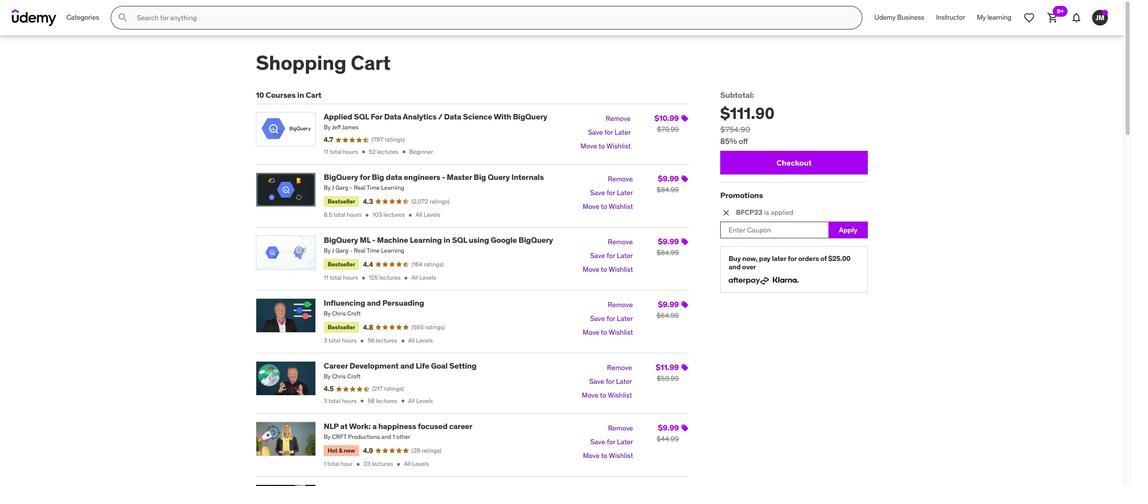 Task type: describe. For each thing, give the bounding box(es) containing it.
applied sql for data analytics / data science with bigquery by jeff james
[[324, 112, 547, 131]]

by inside bigquery ml - machine learning in sql using google bigquery by j garg - real time learning
[[324, 247, 331, 254]]

nlp at work: a happiness focused career by crft productions and 1 other
[[324, 422, 472, 441]]

3 total hours for 58 lectures
[[324, 398, 357, 405]]

subtotal:
[[720, 90, 754, 100]]

buy
[[729, 255, 741, 263]]

2 big from the left
[[474, 172, 486, 182]]

jeff
[[332, 124, 341, 131]]

shopping cart
[[256, 51, 391, 75]]

1 vertical spatial learning
[[410, 235, 442, 245]]

levels for focused
[[412, 461, 429, 468]]

croft inside career development and life goal setting by chris croft
[[347, 373, 361, 381]]

by inside influencing and persuading by chris croft
[[324, 310, 331, 317]]

$10.99 $79.99
[[654, 113, 679, 134]]

learning for machine
[[381, 247, 404, 254]]

hot & new
[[328, 447, 355, 455]]

real for for
[[354, 184, 365, 191]]

move to wishlist button for bigquery ml - machine learning in sql using google bigquery
[[583, 263, 633, 277]]

development
[[350, 361, 399, 371]]

checkout button
[[720, 151, 868, 175]]

(29 ratings)
[[411, 447, 441, 454]]

bigquery ml - machine learning in sql using google bigquery link
[[324, 235, 553, 245]]

3 for 56 lectures
[[324, 337, 327, 345]]

bigquery for big data engineers - master big query internals by j garg - real time learning
[[324, 172, 544, 191]]

$84.99 for bigquery for big data engineers - master big query internals
[[656, 185, 679, 194]]

593 ratings element
[[411, 324, 445, 332]]

apply
[[839, 226, 857, 235]]

save for influencing and persuading
[[590, 315, 605, 323]]

bfcp23
[[736, 208, 762, 217]]

nlp at work: a happiness focused career link
[[324, 422, 472, 431]]

my learning link
[[971, 6, 1017, 30]]

23 lectures
[[364, 461, 393, 468]]

total for nlp at work: a happiness focused career
[[327, 461, 339, 468]]

garg for for
[[336, 184, 348, 191]]

hours for and
[[342, 337, 357, 345]]

8.5
[[324, 211, 332, 219]]

$9.99 $84.99 for bigquery
[[656, 237, 679, 257]]

&
[[339, 447, 342, 455]]

chris inside influencing and persuading by chris croft
[[332, 310, 346, 317]]

xxsmall image right 125 lectures
[[403, 275, 409, 282]]

ratings) for persuading
[[425, 324, 445, 331]]

2,072 ratings element
[[411, 198, 450, 206]]

bestseller for bigquery ml - machine learning in sql using google bigquery
[[328, 261, 355, 268]]

by inside nlp at work: a happiness focused career by crft productions and 1 other
[[324, 433, 331, 441]]

pay
[[759, 255, 770, 263]]

(164 ratings)
[[411, 261, 444, 268]]

later for nlp at work: a happiness focused career
[[617, 438, 633, 447]]

bestseller for bigquery for big data engineers - master big query internals
[[328, 198, 355, 205]]

(797
[[372, 136, 383, 143]]

applied
[[324, 112, 352, 122]]

5 coupon icon image from the top
[[681, 364, 689, 372]]

science
[[463, 112, 492, 122]]

life
[[416, 361, 429, 371]]

save for bigquery for big data engineers - master big query internals
[[590, 188, 605, 197]]

remove save for later move to wishlist for influencing and persuading
[[583, 301, 633, 337]]

(217 ratings)
[[372, 385, 404, 393]]

hour
[[341, 461, 353, 468]]

focused
[[418, 422, 447, 431]]

influencing and persuading link
[[324, 298, 424, 308]]

other
[[396, 433, 410, 441]]

coupon icon image for bigquery ml - machine learning in sql using google bigquery
[[681, 238, 689, 246]]

$9.99 for nlp at work: a happiness focused career
[[658, 423, 679, 433]]

setting
[[449, 361, 477, 371]]

- left master
[[442, 172, 445, 182]]

11 total hours for 125 lectures
[[324, 274, 358, 282]]

career
[[324, 361, 348, 371]]

to for bigquery ml - machine learning in sql using google bigquery
[[601, 265, 607, 274]]

of
[[820, 255, 827, 263]]

save for bigquery ml - machine learning in sql using google bigquery
[[590, 251, 605, 260]]

by inside career development and life goal setting by chris croft
[[324, 373, 331, 381]]

Enter Coupon text field
[[720, 222, 828, 239]]

lectures down 217 ratings element
[[376, 398, 397, 405]]

bigquery ml - machine learning in sql using google bigquery by j garg - real time learning
[[324, 235, 553, 254]]

- up 8.5 total hours
[[350, 184, 352, 191]]

sql inside applied sql for data analytics / data science with bigquery by jeff james
[[354, 112, 369, 122]]

levels up focused
[[416, 398, 433, 405]]

courses
[[266, 90, 296, 100]]

$11.99
[[656, 363, 679, 373]]

work:
[[349, 422, 371, 431]]

1 vertical spatial cart
[[306, 90, 321, 100]]

machine
[[377, 235, 408, 245]]

jm link
[[1088, 6, 1112, 30]]

my learning
[[977, 13, 1011, 22]]

4.3
[[363, 197, 373, 206]]

to for influencing and persuading
[[601, 328, 607, 337]]

wishlist for nlp at work: a happiness focused career
[[609, 452, 633, 461]]

total down 4.5
[[328, 398, 340, 405]]

remove button for bigquery for big data engineers - master big query internals
[[608, 173, 633, 186]]

$9.99 $64.99
[[656, 300, 679, 320]]

all levels for -
[[416, 211, 440, 219]]

influencing and persuading by chris croft
[[324, 298, 424, 317]]

0 vertical spatial in
[[297, 90, 304, 100]]

all levels for in
[[411, 274, 436, 282]]

remove for bigquery for big data engineers - master big query internals
[[608, 175, 633, 183]]

xxsmall image left beginner
[[400, 149, 407, 156]]

4.9
[[363, 447, 373, 455]]

with
[[494, 112, 511, 122]]

croft inside influencing and persuading by chris croft
[[347, 310, 361, 317]]

save for later button for bigquery for big data engineers - master big query internals
[[590, 186, 633, 200]]

85%
[[720, 136, 737, 146]]

udemy image
[[12, 9, 57, 26]]

in inside bigquery ml - machine learning in sql using google bigquery by j garg - real time learning
[[444, 235, 450, 245]]

xxsmall image for 58 lectures
[[359, 398, 366, 405]]

j for bigquery ml - machine learning in sql using google bigquery
[[332, 247, 334, 254]]

time for big
[[367, 184, 380, 191]]

58
[[368, 398, 375, 405]]

nlp
[[324, 422, 339, 431]]

and inside influencing and persuading by chris croft
[[367, 298, 381, 308]]

- down 8.5 total hours
[[350, 247, 352, 254]]

$79.99
[[657, 125, 679, 134]]

3 for 58 lectures
[[324, 398, 327, 405]]

1 inside nlp at work: a happiness focused career by crft productions and 1 other
[[393, 433, 395, 441]]

lectures down 797 ratings element
[[377, 148, 398, 155]]

$25.00
[[828, 255, 851, 263]]

ratings) for -
[[424, 261, 444, 268]]

shopping cart with 10 items image
[[1047, 12, 1059, 24]]

remove button for influencing and persuading
[[608, 299, 633, 312]]

apply button
[[828, 222, 868, 239]]

2 data from the left
[[444, 112, 461, 122]]

xxsmall image for 23 lectures
[[355, 461, 362, 468]]

orders
[[798, 255, 819, 263]]

4.4
[[363, 260, 373, 269]]

is
[[764, 208, 769, 217]]

xxsmall image for 56 lectures
[[359, 338, 366, 345]]

all levels for croft
[[408, 337, 433, 345]]

data
[[386, 172, 402, 182]]

persuading
[[382, 298, 424, 308]]

- right "ml"
[[372, 235, 375, 245]]

instructor link
[[930, 6, 971, 30]]

submit search image
[[117, 12, 129, 24]]

productions
[[348, 433, 380, 441]]

xxsmall image for 58 lectures
[[399, 398, 406, 405]]

move for bigquery ml - machine learning in sql using google bigquery
[[583, 265, 599, 274]]

levels for croft
[[416, 337, 433, 345]]

9+
[[1057, 7, 1064, 15]]

9+ link
[[1041, 6, 1068, 30]]

11 for 52 lectures
[[324, 148, 328, 155]]

xxsmall image for 103 lectures
[[407, 212, 414, 219]]

engineers
[[404, 172, 440, 182]]

new
[[344, 447, 355, 455]]

influencing
[[324, 298, 365, 308]]

3 total hours for 56 lectures
[[324, 337, 357, 345]]

coupon icon image for bigquery for big data engineers - master big query internals
[[681, 175, 689, 183]]

crft
[[332, 433, 347, 441]]

0 vertical spatial cart
[[351, 51, 391, 75]]

all for focused
[[404, 461, 411, 468]]

hot
[[328, 447, 337, 455]]

and inside career development and life goal setting by chris croft
[[400, 361, 414, 371]]

later
[[772, 255, 786, 263]]

buy now, pay later for orders of $25.00 and over
[[729, 255, 851, 272]]

(593 ratings)
[[411, 324, 445, 331]]

move to wishlist button for nlp at work: a happiness focused career
[[583, 450, 633, 463]]

125
[[369, 274, 378, 282]]

bestseller for influencing and persuading
[[328, 324, 355, 331]]

bigquery inside bigquery for big data engineers - master big query internals by j garg - real time learning
[[324, 172, 358, 182]]

klarna image
[[773, 275, 799, 285]]

for inside buy now, pay later for orders of $25.00 and over
[[788, 255, 797, 263]]

levels for -
[[424, 211, 440, 219]]

by inside applied sql for data analytics / data science with bigquery by jeff james
[[324, 124, 331, 131]]

10 courses in cart
[[256, 90, 321, 100]]

$9.99 for bigquery ml - machine learning in sql using google bigquery
[[658, 237, 679, 246]]

$84.99 for bigquery ml - machine learning in sql using google bigquery
[[656, 248, 679, 257]]

4.7
[[324, 135, 333, 144]]

all up the nlp at work: a happiness focused career link
[[408, 398, 415, 405]]

ratings) inside 797 ratings element
[[385, 136, 405, 143]]

$9.99 $44.99
[[657, 423, 679, 444]]

$9.99 $84.99 for internals
[[656, 174, 679, 194]]

4.8
[[363, 323, 373, 332]]

(593
[[411, 324, 424, 331]]

remove for influencing and persuading
[[608, 301, 633, 310]]

for inside bigquery for big data engineers - master big query internals by j garg - real time learning
[[360, 172, 370, 182]]

time for -
[[367, 247, 380, 254]]

$10.99
[[654, 113, 679, 123]]

chris inside career development and life goal setting by chris croft
[[332, 373, 346, 381]]

bigquery left "ml"
[[324, 235, 358, 245]]

hours for ml
[[343, 274, 358, 282]]

164 ratings element
[[411, 261, 444, 269]]

business
[[897, 13, 924, 22]]

hours left 52 at the left top of the page
[[343, 148, 358, 155]]

(797 ratings)
[[372, 136, 405, 143]]

wishlist for influencing and persuading
[[609, 328, 633, 337]]

jm
[[1096, 13, 1104, 22]]

remove button for bigquery ml - machine learning in sql using google bigquery
[[608, 236, 633, 249]]



Task type: locate. For each thing, give the bounding box(es) containing it.
2 vertical spatial bestseller
[[328, 324, 355, 331]]

remove save for later move to wishlist
[[581, 114, 631, 151], [583, 175, 633, 211], [583, 238, 633, 274], [583, 301, 633, 337], [582, 364, 632, 400], [583, 424, 633, 461]]

udemy business
[[874, 13, 924, 22]]

0 horizontal spatial cart
[[306, 90, 321, 100]]

3 bestseller from the top
[[328, 324, 355, 331]]

hours
[[343, 148, 358, 155], [347, 211, 362, 219], [343, 274, 358, 282], [342, 337, 357, 345], [342, 398, 357, 405]]

xxsmall image
[[360, 149, 367, 156], [364, 212, 371, 219], [407, 212, 414, 219], [399, 338, 406, 345], [399, 398, 406, 405], [395, 461, 402, 468]]

udemy business link
[[868, 6, 930, 30]]

0 horizontal spatial data
[[384, 112, 401, 122]]

total for bigquery for big data engineers - master big query internals
[[333, 211, 345, 219]]

move for nlp at work: a happiness focused career
[[583, 452, 600, 461]]

real
[[354, 184, 365, 191], [354, 247, 365, 254]]

(164
[[411, 261, 422, 268]]

1 vertical spatial 11
[[324, 274, 328, 282]]

by up 8.5
[[324, 184, 331, 191]]

(29
[[411, 447, 420, 454]]

1 real from the top
[[354, 184, 365, 191]]

total down 4.7 at left top
[[330, 148, 342, 155]]

croft down "influencing"
[[347, 310, 361, 317]]

bestseller up 8.5 total hours
[[328, 198, 355, 205]]

learning for data
[[381, 184, 404, 191]]

remove save for later move to wishlist for bigquery ml - machine learning in sql using google bigquery
[[583, 238, 633, 274]]

1 croft from the top
[[347, 310, 361, 317]]

in up (164 ratings) at left bottom
[[444, 235, 450, 245]]

save for later button for bigquery ml - machine learning in sql using google bigquery
[[590, 249, 633, 263]]

coupon icon image for nlp at work: a happiness focused career
[[681, 424, 689, 432]]

all for croft
[[408, 337, 415, 345]]

now,
[[742, 255, 758, 263]]

ratings) inside 217 ratings element
[[384, 385, 404, 393]]

learning
[[987, 13, 1011, 22]]

2 vertical spatial learning
[[381, 247, 404, 254]]

2 $9.99 $84.99 from the top
[[656, 237, 679, 257]]

0 vertical spatial sql
[[354, 112, 369, 122]]

levels for in
[[419, 274, 436, 282]]

my
[[977, 13, 986, 22]]

by up 4.5
[[324, 373, 331, 381]]

total right 8.5
[[333, 211, 345, 219]]

xxsmall image down (2,072 in the top left of the page
[[407, 212, 414, 219]]

11 for 125 lectures
[[324, 274, 328, 282]]

all for in
[[411, 274, 418, 282]]

afterpay image
[[729, 277, 769, 285]]

11 total hours down 4.7 at left top
[[324, 148, 358, 155]]

by down "influencing"
[[324, 310, 331, 317]]

29 ratings element
[[411, 447, 441, 455]]

0 vertical spatial chris
[[332, 310, 346, 317]]

in
[[297, 90, 304, 100], [444, 235, 450, 245]]

real inside bigquery ml - machine learning in sql using google bigquery by j garg - real time learning
[[354, 247, 365, 254]]

1 vertical spatial 1
[[324, 461, 326, 468]]

11 total hours
[[324, 148, 358, 155], [324, 274, 358, 282]]

1 left hour
[[324, 461, 326, 468]]

0 vertical spatial garg
[[336, 184, 348, 191]]

time inside bigquery for big data engineers - master big query internals by j garg - real time learning
[[367, 184, 380, 191]]

all down (593
[[408, 337, 415, 345]]

time up 4.3
[[367, 184, 380, 191]]

all down the (164
[[411, 274, 418, 282]]

checkout
[[776, 158, 812, 168]]

lectures for big
[[384, 211, 405, 219]]

bigquery right google
[[519, 235, 553, 245]]

$9.99 inside $9.99 $44.99
[[658, 423, 679, 433]]

j up 8.5
[[332, 184, 334, 191]]

total up "influencing"
[[330, 274, 342, 282]]

by down 8.5
[[324, 247, 331, 254]]

and down the happiness
[[381, 433, 391, 441]]

2 11 total hours from the top
[[324, 274, 358, 282]]

big left query at top
[[474, 172, 486, 182]]

garg inside bigquery for big data engineers - master big query internals by j garg - real time learning
[[336, 184, 348, 191]]

query
[[488, 172, 510, 182]]

bigquery right the with
[[513, 112, 547, 122]]

xxsmall image right 23 lectures
[[395, 461, 402, 468]]

all down other
[[404, 461, 411, 468]]

xxsmall image left 56
[[359, 338, 366, 345]]

all levels up focused
[[408, 398, 433, 405]]

1 chris from the top
[[332, 310, 346, 317]]

3 total hours
[[324, 337, 357, 345], [324, 398, 357, 405]]

wishlist for bigquery for big data engineers - master big query internals
[[609, 202, 633, 211]]

4 by from the top
[[324, 310, 331, 317]]

2 j from the top
[[332, 247, 334, 254]]

6 coupon icon image from the top
[[681, 424, 689, 432]]

hours left 103
[[347, 211, 362, 219]]

in right the courses
[[297, 90, 304, 100]]

1 vertical spatial time
[[367, 247, 380, 254]]

chris down "influencing"
[[332, 310, 346, 317]]

google
[[491, 235, 517, 245]]

sql left for
[[354, 112, 369, 122]]

1 vertical spatial in
[[444, 235, 450, 245]]

0 vertical spatial 11
[[324, 148, 328, 155]]

$9.99 for influencing and persuading
[[658, 300, 679, 310]]

$9.99 for bigquery for big data engineers - master big query internals
[[658, 174, 679, 183]]

small image
[[721, 208, 731, 218]]

11 up "influencing"
[[324, 274, 328, 282]]

remove button for nlp at work: a happiness focused career
[[608, 422, 633, 436]]

2 $9.99 from the top
[[658, 237, 679, 246]]

2 by from the top
[[324, 184, 331, 191]]

3 coupon icon image from the top
[[681, 238, 689, 246]]

ratings) up 52 lectures
[[385, 136, 405, 143]]

udemy
[[874, 13, 896, 22]]

1 horizontal spatial sql
[[452, 235, 467, 245]]

0 vertical spatial 3 total hours
[[324, 337, 357, 345]]

off
[[739, 136, 748, 146]]

subtotal: $111.90 $754.90 85% off
[[720, 90, 774, 146]]

ratings) for work:
[[422, 447, 441, 454]]

remove save for later move to wishlist for nlp at work: a happiness focused career
[[583, 424, 633, 461]]

217 ratings element
[[372, 385, 404, 394]]

notifications image
[[1071, 12, 1082, 24]]

1 data from the left
[[384, 112, 401, 122]]

1 left other
[[393, 433, 395, 441]]

1 $84.99 from the top
[[656, 185, 679, 194]]

$44.99
[[657, 435, 679, 444]]

797 ratings element
[[372, 136, 405, 144]]

levels
[[424, 211, 440, 219], [419, 274, 436, 282], [416, 337, 433, 345], [416, 398, 433, 405], [412, 461, 429, 468]]

bestseller down "influencing"
[[328, 324, 355, 331]]

0 vertical spatial 11 total hours
[[324, 148, 358, 155]]

1 bestseller from the top
[[328, 198, 355, 205]]

$9.99 inside $9.99 $64.99
[[658, 300, 679, 310]]

garg for ml
[[336, 247, 348, 254]]

save for later button
[[588, 126, 631, 140], [590, 186, 633, 200], [590, 249, 633, 263], [590, 312, 633, 326], [589, 376, 632, 389], [590, 436, 633, 450]]

all for -
[[416, 211, 422, 219]]

and inside buy now, pay later for orders of $25.00 and over
[[729, 263, 741, 272]]

ratings) inside 29 ratings element
[[422, 447, 441, 454]]

all levels down 164 ratings element
[[411, 274, 436, 282]]

$84.99
[[656, 185, 679, 194], [656, 248, 679, 257]]

to for nlp at work: a happiness focused career
[[601, 452, 607, 461]]

lectures
[[377, 148, 398, 155], [384, 211, 405, 219], [379, 274, 401, 282], [376, 337, 397, 345], [376, 398, 397, 405], [372, 461, 393, 468]]

a
[[372, 422, 377, 431]]

learning
[[381, 184, 404, 191], [410, 235, 442, 245], [381, 247, 404, 254]]

ratings) right (593
[[425, 324, 445, 331]]

and left over
[[729, 263, 741, 272]]

11 total hours up "influencing"
[[324, 274, 358, 282]]

learning down machine
[[381, 247, 404, 254]]

lectures right 23
[[372, 461, 393, 468]]

4 coupon icon image from the top
[[681, 301, 689, 309]]

chris down career
[[332, 373, 346, 381]]

3 down 4.5
[[324, 398, 327, 405]]

hours for for
[[347, 211, 362, 219]]

internals
[[511, 172, 544, 182]]

0 horizontal spatial 1
[[324, 461, 326, 468]]

garg up 8.5 total hours
[[336, 184, 348, 191]]

save for later button for influencing and persuading
[[590, 312, 633, 326]]

xxsmall image right the 56 lectures
[[399, 338, 406, 345]]

2 3 from the top
[[324, 398, 327, 405]]

52
[[369, 148, 376, 155]]

remove save for later move to wishlist for bigquery for big data engineers - master big query internals
[[583, 175, 633, 211]]

career development and life goal setting by chris croft
[[324, 361, 477, 381]]

j inside bigquery for big data engineers - master big query internals by j garg - real time learning
[[332, 184, 334, 191]]

Search for anything text field
[[135, 9, 850, 26]]

ratings) inside 164 ratings element
[[424, 261, 444, 268]]

time
[[367, 184, 380, 191], [367, 247, 380, 254]]

all levels
[[416, 211, 440, 219], [411, 274, 436, 282], [408, 337, 433, 345], [408, 398, 433, 405], [404, 461, 429, 468]]

1 by from the top
[[324, 124, 331, 131]]

xxsmall image for 56 lectures
[[399, 338, 406, 345]]

learning up (164 ratings) at left bottom
[[410, 235, 442, 245]]

$64.99
[[656, 311, 679, 320]]

lectures right 125
[[379, 274, 401, 282]]

$9.99 $84.99
[[656, 174, 679, 194], [656, 237, 679, 257]]

/
[[438, 112, 442, 122]]

and up 4.8
[[367, 298, 381, 308]]

instructor
[[936, 13, 965, 22]]

xxsmall image left 125
[[360, 275, 367, 282]]

1 vertical spatial croft
[[347, 373, 361, 381]]

real down "ml"
[[354, 247, 365, 254]]

garg
[[336, 184, 348, 191], [336, 247, 348, 254]]

1 vertical spatial chris
[[332, 373, 346, 381]]

data
[[384, 112, 401, 122], [444, 112, 461, 122]]

later for bigquery ml - machine learning in sql using google bigquery
[[617, 251, 633, 260]]

3
[[324, 337, 327, 345], [324, 398, 327, 405]]

3 by from the top
[[324, 247, 331, 254]]

hours left 56
[[342, 337, 357, 345]]

xxsmall image
[[400, 149, 407, 156], [360, 275, 367, 282], [403, 275, 409, 282], [359, 338, 366, 345], [359, 398, 366, 405], [355, 461, 362, 468]]

croft down career
[[347, 373, 361, 381]]

lectures for work:
[[372, 461, 393, 468]]

1 $9.99 from the top
[[658, 174, 679, 183]]

bigquery up 8.5 total hours
[[324, 172, 358, 182]]

2 real from the top
[[354, 247, 365, 254]]

1 3 from the top
[[324, 337, 327, 345]]

remove for nlp at work: a happiness focused career
[[608, 424, 633, 433]]

remove
[[606, 114, 631, 123], [608, 175, 633, 183], [608, 238, 633, 247], [608, 301, 633, 310], [607, 364, 632, 373], [608, 424, 633, 433]]

all
[[416, 211, 422, 219], [411, 274, 418, 282], [408, 337, 415, 345], [408, 398, 415, 405], [404, 461, 411, 468]]

1 3 total hours from the top
[[324, 337, 357, 345]]

beginner
[[409, 148, 433, 155]]

levels down 164 ratings element
[[419, 274, 436, 282]]

wishlist image
[[1023, 12, 1035, 24]]

promotions
[[720, 190, 763, 200]]

1 horizontal spatial data
[[444, 112, 461, 122]]

save for nlp at work: a happiness focused career
[[590, 438, 605, 447]]

move to wishlist button for influencing and persuading
[[583, 326, 633, 340]]

j inside bigquery ml - machine learning in sql using google bigquery by j garg - real time learning
[[332, 247, 334, 254]]

total for influencing and persuading
[[328, 337, 340, 345]]

move to wishlist button for bigquery for big data engineers - master big query internals
[[583, 200, 633, 214]]

garg down 8.5 total hours
[[336, 247, 348, 254]]

1 horizontal spatial big
[[474, 172, 486, 182]]

save for later button for nlp at work: a happiness focused career
[[590, 436, 633, 450]]

real inside bigquery for big data engineers - master big query internals by j garg - real time learning
[[354, 184, 365, 191]]

learning inside bigquery for big data engineers - master big query internals by j garg - real time learning
[[381, 184, 404, 191]]

2 chris from the top
[[332, 373, 346, 381]]

1 garg from the top
[[336, 184, 348, 191]]

3 $9.99 from the top
[[658, 300, 679, 310]]

by down nlp
[[324, 433, 331, 441]]

0 vertical spatial $84.99
[[656, 185, 679, 194]]

goal
[[431, 361, 448, 371]]

learning down data
[[381, 184, 404, 191]]

hours left 125
[[343, 274, 358, 282]]

0 vertical spatial 3
[[324, 337, 327, 345]]

2 croft from the top
[[347, 373, 361, 381]]

0 horizontal spatial in
[[297, 90, 304, 100]]

1 horizontal spatial cart
[[351, 51, 391, 75]]

levels down 593 ratings element
[[416, 337, 433, 345]]

analytics
[[403, 112, 437, 122]]

all levels down (593
[[408, 337, 433, 345]]

categories
[[66, 13, 99, 22]]

0 vertical spatial learning
[[381, 184, 404, 191]]

1 vertical spatial bestseller
[[328, 261, 355, 268]]

(2,072
[[411, 198, 428, 205]]

103 lectures
[[373, 211, 405, 219]]

xxsmall image left 23
[[355, 461, 362, 468]]

move for bigquery for big data engineers - master big query internals
[[583, 202, 599, 211]]

move for influencing and persuading
[[583, 328, 599, 337]]

james
[[342, 124, 359, 131]]

later for bigquery for big data engineers - master big query internals
[[617, 188, 633, 197]]

52 lectures
[[369, 148, 398, 155]]

1 vertical spatial 3 total hours
[[324, 398, 357, 405]]

coupon icon image
[[681, 115, 689, 123], [681, 175, 689, 183], [681, 238, 689, 246], [681, 301, 689, 309], [681, 364, 689, 372], [681, 424, 689, 432]]

1 vertical spatial real
[[354, 247, 365, 254]]

0 horizontal spatial big
[[372, 172, 384, 182]]

5 by from the top
[[324, 373, 331, 381]]

ratings) inside "2,072 ratings" element
[[430, 198, 450, 205]]

(217
[[372, 385, 383, 393]]

data right for
[[384, 112, 401, 122]]

2 coupon icon image from the top
[[681, 175, 689, 183]]

ratings) right the (164
[[424, 261, 444, 268]]

11
[[324, 148, 328, 155], [324, 274, 328, 282]]

data right /
[[444, 112, 461, 122]]

0 vertical spatial j
[[332, 184, 334, 191]]

2 3 total hours from the top
[[324, 398, 357, 405]]

chris
[[332, 310, 346, 317], [332, 373, 346, 381]]

bigquery inside applied sql for data analytics / data science with bigquery by jeff james
[[513, 112, 547, 122]]

and inside nlp at work: a happiness focused career by crft productions and 1 other
[[381, 433, 391, 441]]

1 j from the top
[[332, 184, 334, 191]]

2 garg from the top
[[336, 247, 348, 254]]

8.5 total hours
[[324, 211, 362, 219]]

total left hour
[[327, 461, 339, 468]]

to for bigquery for big data engineers - master big query internals
[[601, 202, 607, 211]]

0 horizontal spatial sql
[[354, 112, 369, 122]]

real for ml
[[354, 247, 365, 254]]

sql left using
[[452, 235, 467, 245]]

56 lectures
[[368, 337, 397, 345]]

ratings) right (2,072 in the top left of the page
[[430, 198, 450, 205]]

1 vertical spatial garg
[[336, 247, 348, 254]]

$11.99 $59.99
[[656, 363, 679, 383]]

and left life at the left bottom
[[400, 361, 414, 371]]

0 vertical spatial 1
[[393, 433, 395, 441]]

1 horizontal spatial in
[[444, 235, 450, 245]]

all down (2,072 in the top left of the page
[[416, 211, 422, 219]]

6 by from the top
[[324, 433, 331, 441]]

xxsmall image for 23 lectures
[[395, 461, 402, 468]]

1 time from the top
[[367, 184, 380, 191]]

applied
[[771, 208, 793, 217]]

lectures for -
[[379, 274, 401, 282]]

xxsmall image for 125 lectures
[[360, 275, 367, 282]]

wishlist for bigquery ml - machine learning in sql using google bigquery
[[609, 265, 633, 274]]

4 $9.99 from the top
[[658, 423, 679, 433]]

remove for bigquery ml - machine learning in sql using google bigquery
[[608, 238, 633, 247]]

2 bestseller from the top
[[328, 261, 355, 268]]

sql
[[354, 112, 369, 122], [452, 235, 467, 245]]

categories button
[[61, 6, 105, 30]]

1 vertical spatial $84.99
[[656, 248, 679, 257]]

j for bigquery for big data engineers - master big query internals
[[332, 184, 334, 191]]

3 total hours down 4.5
[[324, 398, 357, 405]]

xxsmall image left 52 at the left top of the page
[[360, 149, 367, 156]]

1 vertical spatial 3
[[324, 398, 327, 405]]

1 big from the left
[[372, 172, 384, 182]]

by left jeff
[[324, 124, 331, 131]]

2 time from the top
[[367, 247, 380, 254]]

11 total hours for 52 lectures
[[324, 148, 358, 155]]

lectures right 56
[[376, 337, 397, 345]]

you have alerts image
[[1102, 10, 1108, 16]]

1 vertical spatial j
[[332, 247, 334, 254]]

garg inside bigquery ml - machine learning in sql using google bigquery by j garg - real time learning
[[336, 247, 348, 254]]

bestseller left 4.4
[[328, 261, 355, 268]]

by inside bigquery for big data engineers - master big query internals by j garg - real time learning
[[324, 184, 331, 191]]

11 down 4.7 at left top
[[324, 148, 328, 155]]

0 vertical spatial $9.99 $84.99
[[656, 174, 679, 194]]

1 11 from the top
[[324, 148, 328, 155]]

ratings) inside 593 ratings element
[[425, 324, 445, 331]]

levels down "2,072 ratings" element
[[424, 211, 440, 219]]

using
[[469, 235, 489, 245]]

1 vertical spatial 11 total hours
[[324, 274, 358, 282]]

0 vertical spatial croft
[[347, 310, 361, 317]]

1 coupon icon image from the top
[[681, 115, 689, 123]]

0 vertical spatial real
[[354, 184, 365, 191]]

all levels down (29
[[404, 461, 429, 468]]

xxsmall image left 103
[[364, 212, 371, 219]]

3 up career
[[324, 337, 327, 345]]

by
[[324, 124, 331, 131], [324, 184, 331, 191], [324, 247, 331, 254], [324, 310, 331, 317], [324, 373, 331, 381], [324, 433, 331, 441]]

0 vertical spatial time
[[367, 184, 380, 191]]

1 11 total hours from the top
[[324, 148, 358, 155]]

1 vertical spatial sql
[[452, 235, 467, 245]]

0 vertical spatial bestseller
[[328, 198, 355, 205]]

levels down (29
[[412, 461, 429, 468]]

wishlist
[[606, 142, 631, 151], [609, 202, 633, 211], [609, 265, 633, 274], [609, 328, 633, 337], [608, 391, 632, 400], [609, 452, 633, 461]]

xxsmall image down 217 ratings element
[[399, 398, 406, 405]]

for
[[604, 128, 613, 137], [360, 172, 370, 182], [607, 188, 615, 197], [607, 251, 615, 260], [788, 255, 797, 263], [607, 315, 615, 323], [606, 378, 614, 386], [607, 438, 615, 447]]

total for bigquery ml - machine learning in sql using google bigquery
[[330, 274, 342, 282]]

j down 8.5
[[332, 247, 334, 254]]

and
[[729, 263, 741, 272], [367, 298, 381, 308], [400, 361, 414, 371], [381, 433, 391, 441]]

1 horizontal spatial 1
[[393, 433, 395, 441]]

coupon icon image for influencing and persuading
[[681, 301, 689, 309]]

ratings) for big
[[430, 198, 450, 205]]

2 $84.99 from the top
[[656, 248, 679, 257]]

xxsmall image left 58
[[359, 398, 366, 405]]

3 total hours up career
[[324, 337, 357, 345]]

ratings) right (217
[[384, 385, 404, 393]]

bfcp23 is applied
[[736, 208, 793, 217]]

$111.90
[[720, 103, 774, 124]]

all levels for focused
[[404, 461, 429, 468]]

applied sql for data analytics / data science with bigquery link
[[324, 112, 547, 122]]

croft
[[347, 310, 361, 317], [347, 373, 361, 381]]

lectures right 103
[[384, 211, 405, 219]]

time inside bigquery ml - machine learning in sql using google bigquery by j garg - real time learning
[[367, 247, 380, 254]]

time down "ml"
[[367, 247, 380, 254]]

23
[[364, 461, 370, 468]]

hours left 58
[[342, 398, 357, 405]]

1 vertical spatial $9.99 $84.99
[[656, 237, 679, 257]]

1 $9.99 $84.99 from the top
[[656, 174, 679, 194]]

ratings) right (29
[[422, 447, 441, 454]]

sql inside bigquery ml - machine learning in sql using google bigquery by j garg - real time learning
[[452, 235, 467, 245]]

2 11 from the top
[[324, 274, 328, 282]]

ml
[[360, 235, 371, 245]]

big left data
[[372, 172, 384, 182]]



Task type: vqa. For each thing, say whether or not it's contained in the screenshot.


